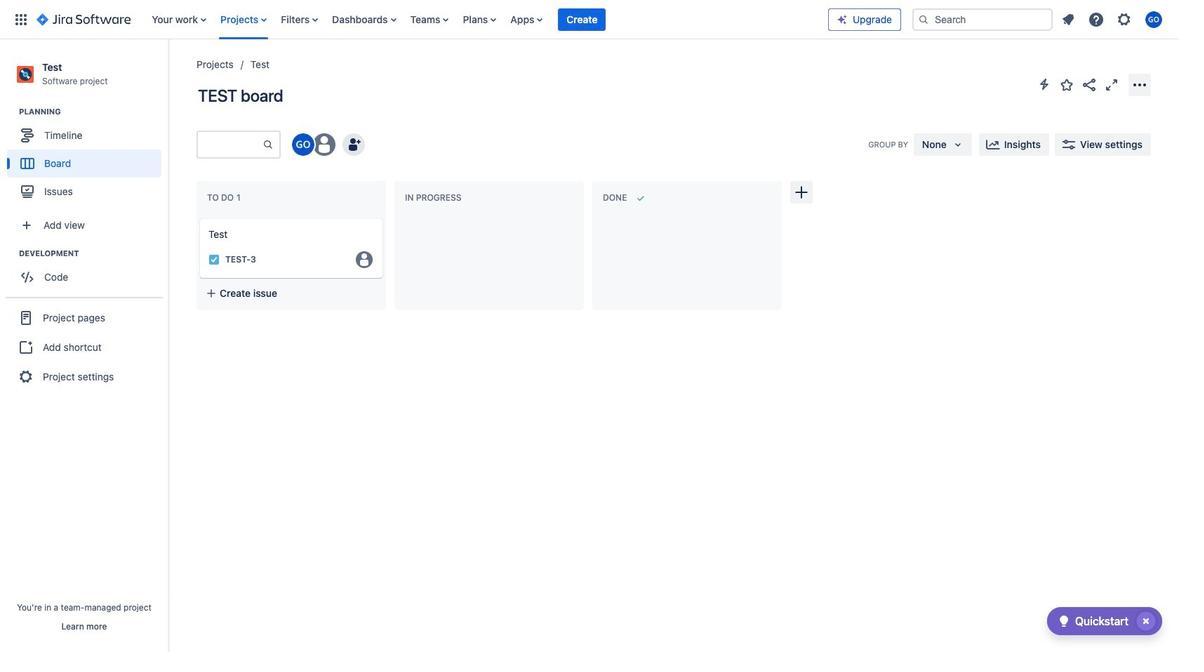 Task type: vqa. For each thing, say whether or not it's contained in the screenshot.
the dismiss quickstart "image"
yes



Task type: locate. For each thing, give the bounding box(es) containing it.
star test board image
[[1059, 76, 1076, 93]]

heading for development icon at left
[[19, 248, 168, 259]]

Search field
[[913, 8, 1053, 31]]

None search field
[[913, 8, 1053, 31]]

more actions image
[[1132, 76, 1149, 93]]

check image
[[1056, 613, 1073, 630]]

primary element
[[8, 0, 829, 39]]

group for planning icon
[[7, 106, 168, 210]]

0 vertical spatial group
[[7, 106, 168, 210]]

list
[[145, 0, 829, 39], [1056, 7, 1171, 32]]

task image
[[209, 254, 220, 265]]

add people image
[[346, 136, 362, 153]]

group for development icon at left
[[7, 248, 168, 296]]

group
[[7, 106, 168, 210], [7, 248, 168, 296], [6, 297, 163, 397]]

settings image
[[1117, 11, 1133, 28]]

enter full screen image
[[1104, 76, 1121, 93]]

1 vertical spatial heading
[[19, 248, 168, 259]]

notifications image
[[1060, 11, 1077, 28]]

jira software image
[[37, 11, 131, 28], [37, 11, 131, 28]]

list item
[[559, 0, 606, 39]]

Search this board text field
[[198, 132, 263, 157]]

0 horizontal spatial list
[[145, 0, 829, 39]]

0 vertical spatial heading
[[19, 106, 168, 117]]

search image
[[919, 14, 930, 25]]

development image
[[2, 245, 19, 262]]

banner
[[0, 0, 1180, 39]]

1 vertical spatial group
[[7, 248, 168, 296]]

create issue image
[[190, 209, 207, 226]]

1 horizontal spatial list
[[1056, 7, 1171, 32]]

heading
[[19, 106, 168, 117], [19, 248, 168, 259]]

sidebar navigation image
[[153, 56, 184, 84]]

2 heading from the top
[[19, 248, 168, 259]]

1 heading from the top
[[19, 106, 168, 117]]



Task type: describe. For each thing, give the bounding box(es) containing it.
help image
[[1088, 11, 1105, 28]]

appswitcher icon image
[[13, 11, 29, 28]]

to do element
[[207, 193, 244, 203]]

automations menu button icon image
[[1037, 76, 1053, 93]]

create column image
[[794, 184, 810, 201]]

heading for planning icon
[[19, 106, 168, 117]]

planning image
[[2, 103, 19, 120]]

dismiss quickstart image
[[1136, 610, 1158, 633]]

your profile and settings image
[[1146, 11, 1163, 28]]

sidebar element
[[0, 39, 169, 652]]

2 vertical spatial group
[[6, 297, 163, 397]]



